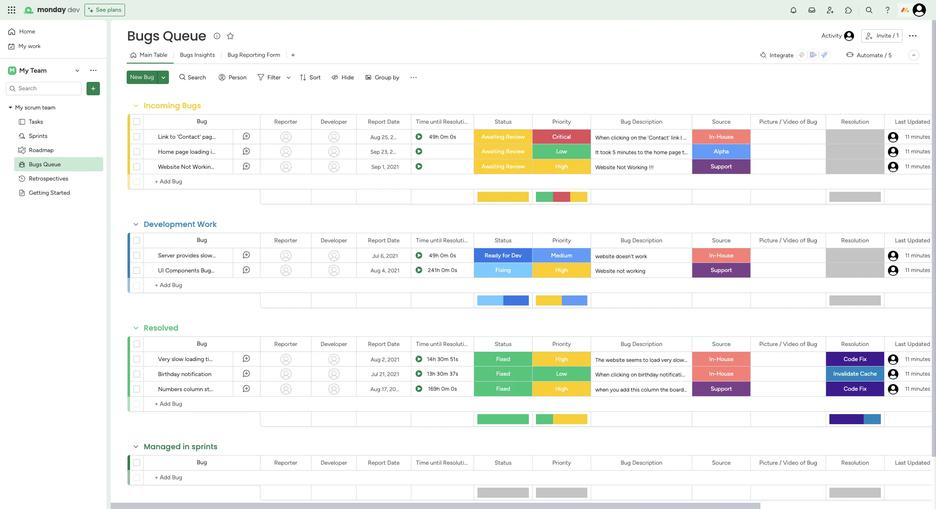 Task type: locate. For each thing, give the bounding box(es) containing it.
my up workspace selection element
[[18, 42, 26, 50]]

-
[[222, 356, 224, 363]]

0 vertical spatial public board image
[[18, 118, 26, 126]]

0 vertical spatial support
[[711, 163, 733, 170]]

/ for 3rd picture / video of bug field from the bottom of the page
[[780, 237, 782, 244]]

ui components buggy
[[158, 267, 218, 274]]

4 date from the top
[[388, 460, 400, 467]]

public board image
[[18, 118, 26, 126], [18, 189, 26, 197]]

1 vertical spatial awaiting
[[482, 148, 505, 155]]

alpha
[[714, 148, 729, 155]]

1 vertical spatial 49h
[[429, 253, 439, 259]]

1 picture from the top
[[760, 118, 779, 125]]

loading down link to 'contact' page doesn't work
[[190, 149, 209, 156]]

minutes
[[912, 134, 931, 140], [912, 149, 931, 155], [617, 149, 637, 156], [912, 164, 931, 170], [912, 253, 931, 259], [912, 267, 931, 274], [912, 356, 931, 363], [912, 371, 931, 377], [912, 386, 931, 392]]

241h
[[428, 267, 440, 274]]

2 last updated from the top
[[896, 237, 931, 244]]

code fix up the invalidate cache
[[844, 356, 867, 363]]

house
[[717, 133, 734, 141], [717, 252, 734, 259], [717, 356, 734, 363], [717, 371, 734, 378]]

1 vertical spatial review
[[506, 148, 525, 155]]

maria williams image
[[913, 3, 927, 17]]

on right slowly,
[[691, 357, 697, 364]]

on down seems
[[631, 372, 637, 378]]

date for fourth report date 'field'
[[388, 460, 400, 467]]

1 horizontal spatial queue
[[163, 26, 206, 45]]

2 high from the top
[[556, 267, 568, 274]]

1 date from the top
[[388, 118, 400, 125]]

1 picture / video of bug from the top
[[760, 118, 818, 125]]

help image
[[884, 6, 892, 14]]

1 horizontal spatial this
[[631, 387, 640, 393]]

0 vertical spatial queue
[[163, 26, 206, 45]]

home up my work
[[19, 28, 35, 35]]

clicking for the
[[611, 135, 630, 141]]

link
[[158, 133, 169, 141]]

+ Add Bug text field
[[148, 177, 256, 187], [148, 281, 256, 291], [148, 400, 256, 410], [148, 473, 256, 483]]

clicking up took
[[611, 135, 630, 141]]

list box containing my scrum team
[[0, 99, 107, 313]]

updated
[[908, 118, 931, 125], [908, 237, 931, 244], [908, 341, 931, 348], [908, 460, 931, 467]]

1 source from the top
[[713, 118, 731, 125]]

0 vertical spatial awaiting
[[482, 133, 505, 141]]

description
[[633, 118, 663, 125], [633, 237, 663, 244], [633, 341, 663, 348], [633, 460, 663, 467]]

sep for sep 1, 2021
[[372, 164, 381, 170]]

work inside 'button'
[[28, 42, 41, 50]]

2 clicking from the top
[[611, 372, 630, 378]]

my team
[[19, 66, 47, 74]]

date for third report date 'field' from the top
[[388, 341, 400, 348]]

notification
[[181, 371, 212, 378]]

23,
[[382, 149, 389, 155]]

page right "home"
[[669, 149, 682, 156]]

menu image
[[410, 73, 418, 82]]

0 vertical spatial awaiting review
[[482, 133, 525, 141]]

no file image
[[785, 147, 792, 157], [785, 385, 792, 395]]

0 vertical spatial sep
[[371, 149, 380, 155]]

high down medium
[[556, 267, 568, 274]]

picture / video of bug for 3rd picture / video of bug field from the bottom of the page
[[760, 237, 818, 244]]

Source field
[[711, 117, 733, 127], [711, 236, 733, 245], [711, 340, 733, 349], [711, 459, 733, 468]]

2 vertical spatial awaiting
[[482, 163, 505, 170]]

monday dev
[[37, 5, 80, 15]]

1 vertical spatial 30m
[[437, 371, 448, 377]]

0 horizontal spatial all
[[699, 357, 704, 364]]

this right add
[[631, 387, 640, 393]]

0 vertical spatial when
[[596, 135, 610, 141]]

1 vertical spatial support
[[711, 267, 733, 274]]

workspace image
[[8, 66, 16, 75]]

3 last from the top
[[896, 341, 907, 348]]

4 report date from the top
[[368, 460, 400, 467]]

priority for fourth priority field from the bottom
[[553, 118, 571, 125]]

0 vertical spatial review
[[506, 133, 525, 141]]

4 source field from the top
[[711, 459, 733, 468]]

2 vertical spatial support
[[711, 386, 733, 393]]

public board image left getting
[[18, 189, 26, 197]]

2 report date field from the top
[[366, 236, 402, 245]]

5 right took
[[613, 149, 616, 156]]

options image
[[908, 30, 918, 40]]

birthday right no at the right bottom of page
[[718, 372, 738, 378]]

loading
[[190, 149, 209, 156], [185, 356, 204, 363]]

2 vertical spatial on
[[631, 372, 637, 378]]

is left the a
[[266, 356, 270, 363]]

Incoming  Bugs field
[[142, 100, 203, 111]]

queue
[[163, 26, 206, 45], [43, 161, 61, 168]]

0 horizontal spatial this
[[255, 356, 264, 363]]

stuck right gets
[[698, 387, 711, 393]]

4 developer from the top
[[321, 460, 347, 467]]

2 + add bug text field from the top
[[148, 281, 256, 291]]

column right add
[[641, 387, 659, 393]]

slow right the very
[[172, 356, 184, 363]]

1 resolution field from the top
[[840, 117, 872, 127]]

1 updated from the top
[[908, 118, 931, 125]]

3 11 from the top
[[906, 164, 910, 170]]

review
[[506, 133, 525, 141], [506, 148, 525, 155], [506, 163, 525, 170]]

not right -
[[225, 356, 236, 363]]

Time until Resolution field
[[414, 117, 472, 127], [414, 236, 472, 245], [414, 340, 472, 349], [414, 459, 472, 468]]

no file image
[[785, 132, 792, 142], [785, 355, 792, 365]]

jul
[[372, 253, 379, 259], [371, 371, 378, 378]]

resolved
[[144, 323, 179, 333]]

3 developer from the top
[[321, 341, 347, 348]]

report date for fourth report date 'field'
[[368, 460, 400, 467]]

3 video from the top
[[784, 341, 799, 348]]

home
[[19, 28, 35, 35], [158, 149, 174, 156]]

2021 right 1,
[[387, 164, 399, 170]]

Last Updated field
[[894, 117, 933, 127], [894, 236, 933, 245], [894, 340, 933, 349], [894, 459, 933, 468]]

Development Work field
[[142, 219, 219, 230]]

1 last updated field from the top
[[894, 117, 933, 127]]

dev
[[68, 5, 80, 15]]

report date for third report date 'field' from the bottom of the page
[[368, 237, 400, 244]]

1 horizontal spatial website not working !!!
[[596, 164, 654, 171]]

aug 4, 2021
[[371, 268, 400, 274]]

2 of from the top
[[801, 237, 806, 244]]

1 horizontal spatial working
[[628, 164, 648, 171]]

fix
[[860, 356, 867, 363], [860, 386, 867, 393]]

this
[[255, 356, 264, 363], [631, 387, 640, 393]]

1 horizontal spatial page
[[202, 133, 215, 141]]

49h 0m 0s
[[429, 134, 456, 140], [429, 253, 456, 259]]

3 reporter field from the top
[[272, 340, 300, 349]]

3 reporter from the top
[[274, 341, 298, 348]]

queue up bugs insights
[[163, 26, 206, 45]]

bugs queue down "roadmap" in the left top of the page
[[29, 161, 61, 168]]

load left very
[[650, 357, 660, 364]]

'contact'
[[177, 133, 201, 141], [648, 135, 670, 141]]

4 report from the top
[[368, 460, 386, 467]]

updated for third last updated field from the top
[[908, 341, 931, 348]]

date
[[388, 118, 400, 125], [388, 237, 400, 244], [388, 341, 400, 348], [388, 460, 400, 467]]

last for third last updated field from the top
[[896, 341, 907, 348]]

working
[[627, 268, 646, 274]]

arrow down image
[[284, 72, 294, 82]]

4 aug from the top
[[371, 386, 381, 393]]

birthday
[[639, 372, 659, 378], [718, 372, 738, 378]]

3 priority from the top
[[553, 341, 571, 348]]

home down link
[[158, 149, 174, 156]]

picture
[[760, 118, 779, 125], [760, 237, 779, 244], [760, 341, 779, 348], [760, 460, 779, 467]]

when you add this column the board gets stuck
[[596, 387, 711, 393]]

when down the
[[596, 372, 610, 378]]

'contact' up home page loading issue on the top
[[177, 133, 201, 141]]

!!! down issue
[[216, 164, 221, 171]]

5 down invite / 1
[[889, 52, 892, 59]]

video for third picture / video of bug field
[[784, 341, 799, 348]]

1 vertical spatial code
[[844, 386, 859, 393]]

last updated for 4th last updated field
[[896, 460, 931, 467]]

1 priority from the top
[[553, 118, 571, 125]]

Priority field
[[551, 117, 574, 127], [551, 236, 574, 245], [551, 340, 574, 349], [551, 459, 574, 468]]

0 vertical spatial clicking
[[611, 135, 630, 141]]

loading up 'notification'
[[185, 356, 204, 363]]

Developer field
[[319, 117, 350, 127], [319, 236, 350, 245], [319, 340, 350, 349], [319, 459, 350, 468]]

1 vertical spatial loading
[[185, 356, 204, 363]]

no file image right page.
[[785, 132, 792, 142]]

high down critical
[[556, 163, 568, 170]]

0 horizontal spatial times
[[206, 356, 220, 363]]

0 horizontal spatial column
[[184, 386, 203, 393]]

1 until from the top
[[431, 118, 442, 125]]

jul left 6,
[[372, 253, 379, 259]]

2 picture / video of bug from the top
[[760, 237, 818, 244]]

2 fix from the top
[[860, 386, 867, 393]]

support for awaiting review
[[711, 163, 733, 170]]

'contact' up "home"
[[648, 135, 670, 141]]

of
[[801, 118, 806, 125], [801, 237, 806, 244], [801, 341, 806, 348], [801, 460, 806, 467]]

reporter for 3rd reporter field
[[274, 341, 298, 348]]

bugs down search field
[[182, 100, 201, 111]]

1 vertical spatial 49h 0m 0s
[[429, 253, 456, 259]]

2021 right '25,'
[[391, 134, 402, 140]]

by
[[393, 74, 400, 81]]

date for third report date 'field' from the bottom of the page
[[388, 237, 400, 244]]

response
[[214, 252, 238, 259]]

form
[[267, 51, 280, 59]]

2 support from the top
[[711, 267, 733, 274]]

0 vertical spatial this
[[255, 356, 264, 363]]

sep
[[371, 149, 380, 155], [372, 164, 381, 170]]

0 horizontal spatial home
[[19, 28, 35, 35]]

1 vertical spatial low
[[557, 371, 568, 378]]

workspace selection element
[[8, 65, 48, 76]]

30m
[[438, 356, 449, 363], [437, 371, 448, 377]]

1 horizontal spatial birthday
[[718, 372, 738, 378]]

video for 3rd picture / video of bug field from the bottom of the page
[[784, 237, 799, 244]]

3 of from the top
[[801, 341, 806, 348]]

0s
[[450, 134, 456, 140], [450, 253, 456, 259], [451, 267, 458, 274], [451, 386, 457, 392]]

0m
[[441, 134, 449, 140], [441, 253, 449, 259], [442, 267, 450, 274], [442, 386, 450, 392]]

integrate
[[770, 52, 794, 59]]

aug left 2,
[[371, 357, 381, 363]]

my right workspace image
[[19, 66, 29, 74]]

when clicking on the 'contact' link i am simply re-directed to the main page.
[[596, 135, 781, 141]]

birthday
[[158, 371, 180, 378]]

1 horizontal spatial load
[[689, 149, 700, 156]]

1 vertical spatial fix
[[860, 386, 867, 393]]

when up took
[[596, 135, 610, 141]]

invalidate cache
[[834, 371, 878, 378]]

list box
[[0, 99, 107, 313]]

0 horizontal spatial working
[[193, 164, 214, 171]]

2021 right 2,
[[388, 357, 400, 363]]

2021 right 4,
[[388, 268, 400, 274]]

aug for aug 2, 2021
[[371, 357, 381, 363]]

priority
[[553, 118, 571, 125], [553, 237, 571, 244], [553, 341, 571, 348], [553, 460, 571, 467]]

2 review from the top
[[506, 148, 525, 155]]

1 vertical spatial code fix
[[844, 386, 867, 393]]

gets
[[686, 387, 696, 393]]

0 vertical spatial 5
[[889, 52, 892, 59]]

1 vertical spatial times
[[206, 356, 220, 363]]

0 horizontal spatial load
[[650, 357, 660, 364]]

website left not
[[596, 268, 616, 274]]

4 + add bug text field from the top
[[148, 473, 256, 483]]

2 description from the top
[[633, 237, 663, 244]]

last
[[896, 118, 907, 125], [896, 237, 907, 244], [896, 341, 907, 348], [896, 460, 907, 467]]

clicking for birthday
[[611, 372, 630, 378]]

4 status from the top
[[495, 460, 512, 467]]

2 vertical spatial my
[[15, 104, 23, 111]]

0 horizontal spatial queue
[[43, 161, 61, 168]]

0 vertical spatial low
[[557, 148, 568, 155]]

4 priority field from the top
[[551, 459, 574, 468]]

to
[[170, 133, 176, 141], [738, 135, 744, 141], [638, 149, 643, 156], [683, 149, 688, 156], [644, 357, 649, 364], [791, 357, 797, 364]]

high
[[556, 163, 568, 170], [556, 267, 568, 274], [556, 356, 568, 363], [556, 386, 568, 393]]

30m left 51s
[[438, 356, 449, 363]]

website not working !!! down home page loading issue on the top
[[158, 164, 221, 171]]

my scrum team
[[15, 104, 55, 111]]

0 vertical spatial is
[[266, 356, 270, 363]]

numbers column stuck
[[158, 386, 219, 393]]

updated for 4th last updated field
[[908, 460, 931, 467]]

0 horizontal spatial birthday
[[639, 372, 659, 378]]

2021
[[391, 134, 402, 140], [390, 149, 402, 155], [387, 164, 399, 170], [386, 253, 398, 259], [388, 268, 400, 274], [388, 357, 400, 363], [388, 371, 399, 378], [390, 386, 402, 393]]

last updated for third last updated field from the top
[[896, 341, 931, 348]]

2 49h 0m 0s from the top
[[429, 253, 456, 259]]

1 horizontal spatial home
[[158, 149, 174, 156]]

slow up the buggy
[[200, 252, 212, 259]]

2 until from the top
[[431, 237, 442, 244]]

aug left 4,
[[371, 268, 381, 274]]

updated for fourth last updated field from the bottom
[[908, 118, 931, 125]]

board
[[670, 387, 684, 393]]

5
[[889, 52, 892, 59], [613, 149, 616, 156]]

1 vertical spatial fixed
[[497, 371, 510, 378]]

2 vertical spatial review
[[506, 163, 525, 170]]

5 ag from the top
[[932, 267, 937, 274]]

1 horizontal spatial all
[[733, 357, 738, 364]]

8 ag from the top
[[932, 386, 937, 392]]

Resolution field
[[840, 117, 872, 127], [840, 236, 872, 245], [840, 340, 872, 349], [840, 459, 872, 468]]

1 reporter from the top
[[274, 118, 298, 125]]

sep left 1,
[[372, 164, 381, 170]]

report date for 1st report date 'field' from the top of the page
[[368, 118, 400, 125]]

3 time until resolution field from the top
[[414, 340, 472, 349]]

getting
[[29, 189, 49, 196]]

directed
[[717, 135, 737, 141]]

birthday up when you add this column the board gets stuck
[[639, 372, 659, 378]]

critical
[[553, 133, 571, 141]]

1 vertical spatial slow
[[172, 356, 184, 363]]

autopilot image
[[847, 49, 854, 60]]

Reporter field
[[272, 117, 300, 127], [272, 236, 300, 245], [272, 340, 300, 349], [272, 459, 300, 468]]

no file image left run
[[785, 355, 792, 365]]

managed in sprints
[[144, 442, 218, 452]]

2 no file image from the top
[[785, 355, 792, 365]]

option
[[0, 100, 107, 102]]

0 horizontal spatial bugs queue
[[29, 161, 61, 168]]

Search field
[[186, 72, 211, 83]]

website up website not working
[[596, 254, 615, 260]]

1 horizontal spatial bugs queue
[[127, 26, 206, 45]]

aug left '25,'
[[371, 134, 381, 140]]

new
[[130, 74, 142, 81]]

public board image left tasks
[[18, 118, 26, 126]]

report date for third report date 'field' from the top
[[368, 341, 400, 348]]

1 horizontal spatial slow
[[200, 252, 212, 259]]

not down home page loading issue on the top
[[181, 164, 191, 171]]

public board image for getting started
[[18, 189, 26, 197]]

2021 for aug 17, 2021
[[390, 386, 402, 393]]

code up the invalidate cache
[[844, 356, 859, 363]]

+ add bug text field down sprints
[[148, 473, 256, 483]]

column down 'notification'
[[184, 386, 203, 393]]

video
[[784, 118, 799, 125], [784, 237, 799, 244], [784, 341, 799, 348], [784, 460, 799, 467]]

main
[[754, 135, 766, 141]]

collapse board header image
[[911, 52, 918, 59]]

of for 1st picture / video of bug field from the top
[[801, 118, 806, 125]]

load down simply
[[689, 149, 700, 156]]

on for 'contact'
[[631, 135, 637, 141]]

to left "home"
[[638, 149, 643, 156]]

4 priority from the top
[[553, 460, 571, 467]]

7 11 from the top
[[906, 371, 910, 377]]

home
[[654, 149, 668, 156]]

1 vertical spatial no file image
[[785, 355, 792, 365]]

0 horizontal spatial slow
[[172, 356, 184, 363]]

all left pages,
[[699, 357, 704, 364]]

30m right 13h
[[437, 371, 448, 377]]

high left when
[[556, 386, 568, 393]]

source for third source "field" from the bottom
[[713, 237, 731, 244]]

very
[[662, 357, 672, 364]]

0 vertical spatial fix
[[860, 356, 867, 363]]

developer
[[321, 118, 347, 125], [321, 237, 347, 244], [321, 341, 347, 348], [321, 460, 347, 467]]

page up issue
[[202, 133, 215, 141]]

2 fixed from the top
[[497, 371, 510, 378]]

bugs queue up 'table' at the top of the page
[[127, 26, 206, 45]]

2021 right 6,
[[386, 253, 398, 259]]

times right the 'response' in the left of the page
[[239, 252, 254, 259]]

awaiting review
[[482, 133, 525, 141], [482, 148, 525, 155], [482, 163, 525, 170]]

my inside workspace selection element
[[19, 66, 29, 74]]

2 date from the top
[[388, 237, 400, 244]]

bugs queue
[[127, 26, 206, 45], [29, 161, 61, 168]]

4 reporter field from the top
[[272, 459, 300, 468]]

my work
[[18, 42, 41, 50]]

doesn't up not
[[616, 254, 634, 260]]

2 priority field from the top
[[551, 236, 574, 245]]

2 house from the top
[[717, 252, 734, 259]]

page down link to 'contact' page doesn't work
[[176, 149, 189, 156]]

0 horizontal spatial is
[[266, 356, 270, 363]]

on up it took 5 minutes to the home page to load
[[631, 135, 637, 141]]

1 vertical spatial doesn't
[[616, 254, 634, 260]]

bug inside 'button'
[[144, 74, 154, 81]]

1 vertical spatial clicking
[[611, 372, 630, 378]]

code fix down the invalidate cache
[[844, 386, 867, 393]]

1 last updated from the top
[[896, 118, 931, 125]]

4 picture / video of bug field from the top
[[758, 459, 820, 468]]

awaiting
[[482, 133, 505, 141], [482, 148, 505, 155], [482, 163, 505, 170]]

sep left 23,
[[371, 149, 380, 155]]

dapulse integrations image
[[761, 52, 767, 58]]

2 11 from the top
[[906, 149, 910, 155]]

1 vertical spatial jul
[[371, 371, 378, 378]]

1 horizontal spatial column
[[641, 387, 659, 393]]

0 vertical spatial slow
[[200, 252, 212, 259]]

fix up 'cache'
[[860, 356, 867, 363]]

1 vertical spatial queue
[[43, 161, 61, 168]]

bugs queue inside list box
[[29, 161, 61, 168]]

2021 right 23,
[[390, 149, 402, 155]]

2 bug description field from the top
[[619, 236, 665, 245]]

search everything image
[[866, 6, 874, 14]]

Search in workspace field
[[18, 84, 70, 93]]

in-house
[[710, 133, 734, 141], [710, 252, 734, 259], [710, 356, 734, 363], [710, 371, 734, 378]]

0 vertical spatial code
[[844, 356, 859, 363]]

2 horizontal spatial work
[[636, 254, 647, 260]]

5 for /
[[889, 52, 892, 59]]

0 vertical spatial 30m
[[438, 356, 449, 363]]

4 last updated from the top
[[896, 460, 931, 467]]

my for my work
[[18, 42, 26, 50]]

working down home page loading issue on the top
[[193, 164, 214, 171]]

Report Date field
[[366, 117, 402, 127], [366, 236, 402, 245], [366, 340, 402, 349], [366, 459, 402, 468]]

not down it took 5 minutes to the home page to load
[[617, 164, 627, 171]]

5 11 minutes ag from the top
[[906, 267, 937, 274]]

+ add bug text field down home page loading issue on the top
[[148, 177, 256, 187]]

Bug Description field
[[619, 117, 665, 127], [619, 236, 665, 245], [619, 340, 665, 349], [619, 459, 665, 468]]

0 horizontal spatial 'contact'
[[177, 133, 201, 141]]

0 vertical spatial on
[[631, 135, 637, 141]]

/ for 1st picture / video of bug field from the bottom
[[780, 460, 782, 467]]

1 vertical spatial public board image
[[18, 189, 26, 197]]

aug left 17,
[[371, 386, 381, 393]]

1 horizontal spatial times
[[239, 252, 254, 259]]

0 vertical spatial work
[[28, 42, 41, 50]]

1 vertical spatial is
[[705, 372, 709, 378]]

plans
[[107, 6, 121, 13]]

2 no file image from the top
[[785, 385, 792, 395]]

working down it took 5 minutes to the home page to load
[[628, 164, 648, 171]]

3 resolution field from the top
[[840, 340, 872, 349]]

0 horizontal spatial not
[[181, 164, 191, 171]]

3 source field from the top
[[711, 340, 733, 349]]

sprints
[[29, 132, 47, 140]]

home for home
[[19, 28, 35, 35]]

2 vertical spatial awaiting review
[[482, 163, 525, 170]]

1 vertical spatial no file image
[[785, 385, 792, 395]]

Status field
[[493, 117, 514, 127], [493, 236, 514, 245], [493, 340, 514, 349], [493, 459, 514, 468]]

to right seems
[[644, 357, 649, 364]]

times left -
[[206, 356, 220, 363]]

2021 for aug 25, 2021
[[391, 134, 402, 140]]

seem
[[777, 357, 790, 364]]

clicking up add
[[611, 372, 630, 378]]

jul 21, 2021
[[371, 371, 399, 378]]

not
[[181, 164, 191, 171], [617, 164, 627, 171], [225, 356, 236, 363]]

website not working !!! down took
[[596, 164, 654, 171]]

all right the and
[[733, 357, 738, 364]]

Managed in sprints field
[[142, 442, 220, 453]]

3 time until resolution from the top
[[416, 341, 471, 348]]

website down took
[[596, 164, 616, 171]]

1 no file image from the top
[[785, 147, 792, 157]]

3 awaiting from the top
[[482, 163, 505, 170]]

of for third picture / video of bug field
[[801, 341, 806, 348]]

1 bug description field from the top
[[619, 117, 665, 127]]

home inside button
[[19, 28, 35, 35]]

work
[[28, 42, 41, 50], [238, 133, 250, 141], [636, 254, 647, 260]]

all
[[699, 357, 704, 364], [733, 357, 738, 364]]

the left "home"
[[645, 149, 653, 156]]

4 high from the top
[[556, 386, 568, 393]]

to left run
[[791, 357, 797, 364]]

is left no at the right bottom of page
[[705, 372, 709, 378]]

code
[[844, 356, 859, 363], [844, 386, 859, 393]]

37s
[[450, 371, 459, 377]]

my right caret down image on the top left of page
[[15, 104, 23, 111]]

managed
[[144, 442, 181, 452]]

code down the invalidate cache
[[844, 386, 859, 393]]

17,
[[382, 386, 388, 393]]

0 vertical spatial code fix
[[844, 356, 867, 363]]

bugs left insights
[[180, 51, 193, 59]]

5 for took
[[613, 149, 616, 156]]

4 of from the top
[[801, 460, 806, 467]]

1 vertical spatial my
[[19, 66, 29, 74]]

my for my team
[[19, 66, 29, 74]]

select product image
[[8, 6, 16, 14]]

3 + add bug text field from the top
[[148, 400, 256, 410]]

2021 for jul 6, 2021
[[386, 253, 398, 259]]

1 vertical spatial bugs queue
[[29, 161, 61, 168]]

0 horizontal spatial website not working !!!
[[158, 164, 221, 171]]

reporter for 1st reporter field from the bottom of the page
[[274, 460, 298, 467]]

2 vertical spatial fixed
[[497, 386, 510, 393]]

link to 'contact' page doesn't work
[[158, 133, 250, 141]]

took
[[601, 149, 612, 156]]

website down home page loading issue on the top
[[158, 164, 180, 171]]

+ add bug text field down the numbers column stuck
[[148, 400, 256, 410]]

0 vertical spatial home
[[19, 28, 35, 35]]

1 49h from the top
[[429, 134, 439, 140]]

2 public board image from the top
[[18, 189, 26, 197]]

2 when from the top
[[596, 372, 610, 378]]

2021 right the 21,
[[388, 371, 399, 378]]

1 vertical spatial home
[[158, 149, 174, 156]]

date for 1st report date 'field' from the top of the page
[[388, 118, 400, 125]]

6 11 from the top
[[906, 356, 910, 363]]

fix down 'cache'
[[860, 386, 867, 393]]

!!! down it took 5 minutes to the home page to load
[[649, 164, 654, 171]]

2021 for sep 23, 2021
[[390, 149, 402, 155]]

0 horizontal spatial work
[[28, 42, 41, 50]]

picture / video of bug for 1st picture / video of bug field from the top
[[760, 118, 818, 125]]

2 status from the top
[[495, 237, 512, 244]]

clicking
[[611, 135, 630, 141], [611, 372, 630, 378]]

Picture / Video of Bug field
[[758, 117, 820, 127], [758, 236, 820, 245], [758, 340, 820, 349], [758, 459, 820, 468]]

to right link
[[170, 133, 176, 141]]

server
[[158, 252, 175, 259]]

0 horizontal spatial 5
[[613, 149, 616, 156]]

0 vertical spatial no file image
[[785, 132, 792, 142]]

0 vertical spatial bugs queue
[[127, 26, 206, 45]]

jul for jul 6, 2021
[[372, 253, 379, 259]]

doesn't up issue
[[217, 133, 236, 141]]

my inside 'button'
[[18, 42, 26, 50]]

bug inside button
[[228, 51, 238, 59]]

stuck down 'notification'
[[205, 386, 219, 393]]

website right the
[[606, 357, 625, 364]]

0 vertical spatial load
[[689, 149, 700, 156]]

invite / 1 button
[[862, 29, 903, 43]]

1 11 from the top
[[906, 134, 910, 140]]

4 status field from the top
[[493, 459, 514, 468]]

4 bug description from the top
[[621, 460, 663, 467]]

a
[[271, 356, 274, 363]]



Task type: vqa. For each thing, say whether or not it's contained in the screenshot.


Task type: describe. For each thing, give the bounding box(es) containing it.
group by
[[375, 74, 400, 81]]

2 horizontal spatial page
[[669, 149, 682, 156]]

source for 4th source "field"
[[713, 460, 731, 467]]

invite
[[877, 32, 892, 39]]

1 code fix from the top
[[844, 356, 867, 363]]

of for 1st picture / video of bug field from the bottom
[[801, 460, 806, 467]]

1 vertical spatial website
[[606, 357, 625, 364]]

2 ag from the top
[[932, 149, 937, 155]]

hide
[[342, 74, 354, 81]]

reporting
[[239, 51, 265, 59]]

main table button
[[127, 49, 174, 62]]

source for second source "field" from the bottom
[[713, 341, 731, 348]]

add to favorites image
[[226, 32, 235, 40]]

1 review from the top
[[506, 133, 525, 141]]

am
[[684, 135, 691, 141]]

source for fourth source "field" from the bottom
[[713, 118, 731, 125]]

2 time until resolution from the top
[[416, 237, 471, 244]]

1 report from the top
[[368, 118, 386, 125]]

sprints
[[192, 442, 218, 452]]

fixing
[[496, 267, 511, 274]]

2 developer field from the top
[[319, 236, 350, 245]]

1 developer field from the top
[[319, 117, 350, 127]]

getting started
[[29, 189, 70, 196]]

3 in-house from the top
[[710, 356, 734, 363]]

automate / 5
[[857, 52, 892, 59]]

video for 1st picture / video of bug field from the bottom
[[784, 460, 799, 467]]

filter button
[[254, 71, 294, 84]]

4 11 minutes ag from the top
[[906, 253, 937, 259]]

4 description from the top
[[633, 460, 663, 467]]

1 vertical spatial on
[[691, 357, 697, 364]]

1 developer from the top
[[321, 118, 347, 125]]

7 ag from the top
[[932, 371, 937, 377]]

2 report from the top
[[368, 237, 386, 244]]

4 resolution field from the top
[[840, 459, 872, 468]]

1 description from the top
[[633, 118, 663, 125]]

options image
[[89, 84, 97, 93]]

Resolved field
[[142, 323, 181, 334]]

1 low from the top
[[557, 148, 568, 155]]

1 vertical spatial this
[[631, 387, 640, 393]]

5 11 from the top
[[906, 267, 910, 274]]

1 all from the left
[[699, 357, 704, 364]]

3 report date field from the top
[[366, 340, 402, 349]]

169h
[[428, 386, 440, 392]]

apps image
[[845, 6, 854, 14]]

buggy
[[201, 267, 218, 274]]

group
[[375, 74, 392, 81]]

4 report date field from the top
[[366, 459, 402, 468]]

loading for times
[[185, 356, 204, 363]]

1 birthday from the left
[[639, 372, 659, 378]]

1 time until resolution from the top
[[416, 118, 471, 125]]

1 in- from the top
[[710, 133, 717, 141]]

bugs insights
[[180, 51, 215, 59]]

hide button
[[328, 71, 359, 84]]

dapulse addbtn image
[[784, 151, 786, 154]]

1 source field from the top
[[711, 117, 733, 127]]

main
[[140, 51, 152, 59]]

1 bug description from the top
[[621, 118, 663, 125]]

4 ag from the top
[[932, 253, 937, 259]]

the up it took 5 minutes to the home page to load
[[639, 135, 647, 141]]

1 code from the top
[[844, 356, 859, 363]]

reporter for third reporter field from the bottom
[[274, 237, 298, 244]]

4 picture from the top
[[760, 460, 779, 467]]

incoming
[[144, 100, 180, 111]]

angle down image
[[161, 74, 166, 81]]

post
[[739, 372, 750, 378]]

2 bug description from the top
[[621, 237, 663, 244]]

dev
[[512, 252, 522, 259]]

51s
[[450, 356, 459, 363]]

1 time from the top
[[416, 118, 429, 125]]

jul for jul 21, 2021
[[371, 371, 378, 378]]

2 in- from the top
[[710, 252, 717, 259]]

1 horizontal spatial 'contact'
[[648, 135, 670, 141]]

14h 30m 51s
[[427, 356, 459, 363]]

picture / video of bug for 1st picture / video of bug field from the bottom
[[760, 460, 818, 467]]

started
[[50, 189, 70, 196]]

1 no file image from the top
[[785, 132, 792, 142]]

Bugs Queue field
[[125, 26, 208, 45]]

0 horizontal spatial stuck
[[205, 386, 219, 393]]

1,
[[382, 164, 386, 170]]

2021 for jul 21, 2021
[[388, 371, 399, 378]]

3 awaiting review from the top
[[482, 163, 525, 170]]

2 horizontal spatial not
[[617, 164, 627, 171]]

my for my scrum team
[[15, 104, 23, 111]]

home button
[[5, 25, 90, 38]]

8 11 from the top
[[906, 386, 910, 392]]

1 time until resolution field from the top
[[414, 117, 472, 127]]

bugs up main
[[127, 26, 160, 45]]

2021 for sep 1, 2021
[[387, 164, 399, 170]]

last for 4th last updated field
[[896, 460, 907, 467]]

new bug button
[[127, 71, 157, 84]]

1 49h 0m 0s from the top
[[429, 134, 456, 140]]

2021 for aug 4, 2021
[[388, 268, 400, 274]]

in
[[183, 442, 190, 452]]

0 horizontal spatial doesn't
[[217, 133, 236, 141]]

when for when clicking on birthday notification, there is no birthday post
[[596, 372, 610, 378]]

4 time from the top
[[416, 460, 429, 467]]

m
[[10, 67, 15, 74]]

issue
[[211, 149, 224, 156]]

6,
[[381, 253, 385, 259]]

2 code fix from the top
[[844, 386, 867, 393]]

websites
[[754, 357, 776, 364]]

last updated for 3rd last updated field from the bottom of the page
[[896, 237, 931, 244]]

25,
[[382, 134, 389, 140]]

1 in-house from the top
[[710, 133, 734, 141]]

link
[[672, 135, 680, 141]]

3 fixed from the top
[[497, 386, 510, 393]]

activity
[[822, 32, 843, 39]]

invalidate
[[834, 371, 859, 378]]

table
[[154, 51, 168, 59]]

3 report from the top
[[368, 341, 386, 348]]

medium
[[552, 252, 573, 259]]

main table
[[140, 51, 168, 59]]

add
[[621, 387, 630, 393]]

bugs inside button
[[180, 51, 193, 59]]

3 until from the top
[[431, 341, 442, 348]]

group by button
[[362, 71, 405, 84]]

4 developer field from the top
[[319, 459, 350, 468]]

priority for first priority field from the bottom
[[553, 460, 571, 467]]

aug for aug 4, 2021
[[371, 268, 381, 274]]

see plans button
[[85, 4, 125, 16]]

it
[[596, 149, 599, 156]]

development work
[[144, 219, 217, 230]]

sep 23, 2021
[[371, 149, 402, 155]]

1 reporter field from the top
[[272, 117, 300, 127]]

when clicking on birthday notification, there is no birthday post
[[596, 372, 750, 378]]

/ for third picture / video of bug field
[[780, 341, 782, 348]]

3 review from the top
[[506, 163, 525, 170]]

sort
[[310, 74, 321, 81]]

see
[[96, 6, 106, 13]]

3 time from the top
[[416, 341, 429, 348]]

4 last updated field from the top
[[894, 459, 933, 468]]

last for 3rd last updated field from the bottom of the page
[[896, 237, 907, 244]]

retrospectives
[[29, 175, 68, 182]]

4 in- from the top
[[710, 371, 717, 378]]

1 report date field from the top
[[366, 117, 402, 127]]

bug reporting form
[[228, 51, 280, 59]]

incoming  bugs
[[144, 100, 201, 111]]

birthday notification
[[158, 371, 212, 378]]

1 horizontal spatial is
[[705, 372, 709, 378]]

when for when clicking on the 'contact' link i am simply re-directed to the main page.
[[596, 135, 610, 141]]

3 developer field from the top
[[319, 340, 350, 349]]

2 resolution field from the top
[[840, 236, 872, 245]]

1 horizontal spatial not
[[225, 356, 236, 363]]

on for notification,
[[631, 372, 637, 378]]

30m for in-house
[[438, 356, 449, 363]]

the left board
[[661, 387, 669, 393]]

to right the directed
[[738, 135, 744, 141]]

bug
[[276, 356, 286, 363]]

home for home page loading issue
[[158, 149, 174, 156]]

add view image
[[292, 52, 295, 58]]

to down am
[[683, 149, 688, 156]]

video for 1st picture / video of bug field from the top
[[784, 118, 799, 125]]

aug 2, 2021
[[371, 357, 400, 363]]

last for fourth last updated field from the bottom
[[896, 118, 907, 125]]

development
[[144, 219, 195, 230]]

2 11 minutes ag from the top
[[906, 149, 937, 155]]

1 vertical spatial load
[[650, 357, 660, 364]]

aug for aug 17, 2021
[[371, 386, 381, 393]]

support for high
[[711, 386, 733, 393]]

last updated for fourth last updated field from the bottom
[[896, 118, 931, 125]]

and
[[723, 357, 732, 364]]

8 11 minutes ag from the top
[[906, 386, 937, 392]]

3 bug description from the top
[[621, 341, 663, 348]]

the
[[596, 357, 605, 364]]

0 horizontal spatial !!!
[[216, 164, 221, 171]]

2 all from the left
[[733, 357, 738, 364]]

scrum
[[25, 104, 41, 111]]

1 horizontal spatial !!!
[[649, 164, 654, 171]]

169h 0m 0s
[[428, 386, 457, 392]]

not
[[617, 268, 625, 274]]

notification,
[[660, 372, 689, 378]]

3 bug description field from the top
[[619, 340, 665, 349]]

2 time from the top
[[416, 237, 429, 244]]

see plans
[[96, 6, 121, 13]]

i
[[681, 135, 683, 141]]

aug for aug 25, 2021
[[371, 134, 381, 140]]

2 developer from the top
[[321, 237, 347, 244]]

2 status field from the top
[[493, 236, 514, 245]]

1 horizontal spatial stuck
[[698, 387, 711, 393]]

3 status from the top
[[495, 341, 512, 348]]

picture / video of bug for third picture / video of bug field
[[760, 341, 818, 348]]

14h
[[427, 356, 436, 363]]

2 vertical spatial work
[[636, 254, 647, 260]]

4,
[[382, 268, 387, 274]]

7 11 minutes ag from the top
[[906, 371, 937, 377]]

priority for 3rd priority field from the top of the page
[[553, 341, 571, 348]]

very slow loading times - not sure if this is a bug
[[158, 356, 286, 363]]

bugs down "roadmap" in the left top of the page
[[29, 161, 42, 168]]

2 birthday from the left
[[718, 372, 738, 378]]

1 fix from the top
[[860, 356, 867, 363]]

other
[[739, 357, 752, 364]]

2,
[[382, 357, 387, 363]]

public board image for tasks
[[18, 118, 26, 126]]

invite / 1
[[877, 32, 900, 39]]

very
[[158, 356, 170, 363]]

automate
[[857, 52, 884, 59]]

2 last updated field from the top
[[894, 236, 933, 245]]

team
[[30, 66, 47, 74]]

updated for 3rd last updated field from the bottom of the page
[[908, 237, 931, 244]]

numbers
[[158, 386, 182, 393]]

30m for jul 21, 2021
[[437, 371, 448, 377]]

no
[[710, 372, 716, 378]]

/ for 1st picture / video of bug field from the top
[[780, 118, 782, 125]]

v2 search image
[[180, 73, 186, 82]]

1 11 minutes ag from the top
[[906, 134, 937, 140]]

bugs inside field
[[182, 100, 201, 111]]

21,
[[380, 371, 386, 378]]

workspace options image
[[89, 66, 97, 75]]

jul 6, 2021
[[372, 253, 398, 259]]

2 picture from the top
[[760, 237, 779, 244]]

of for 3rd picture / video of bug field from the bottom of the page
[[801, 237, 806, 244]]

it took 5 minutes to the home page to load
[[596, 149, 700, 156]]

4 in-house from the top
[[710, 371, 734, 378]]

reporter for 1st reporter field from the top
[[274, 118, 298, 125]]

2 in-house from the top
[[710, 252, 734, 259]]

loading for issue
[[190, 149, 209, 156]]

inbox image
[[808, 6, 817, 14]]

3 description from the top
[[633, 341, 663, 348]]

1 horizontal spatial doesn't
[[616, 254, 634, 260]]

/ inside button
[[893, 32, 896, 39]]

2021 for aug 2, 2021
[[388, 357, 400, 363]]

monday
[[37, 5, 66, 15]]

there
[[691, 372, 704, 378]]

priority for second priority field
[[553, 237, 571, 244]]

2 time until resolution field from the top
[[414, 236, 472, 245]]

invite members image
[[827, 6, 835, 14]]

aug 17, 2021
[[371, 386, 402, 393]]

2 awaiting review from the top
[[482, 148, 525, 155]]

show board description image
[[212, 32, 222, 40]]

the left main
[[745, 135, 753, 141]]

activity button
[[819, 29, 859, 43]]

1 awaiting review from the top
[[482, 133, 525, 141]]

notifications image
[[790, 6, 798, 14]]

3 picture from the top
[[760, 341, 779, 348]]

sep for sep 23, 2021
[[371, 149, 380, 155]]

sep 1, 2021
[[372, 164, 399, 170]]

0 horizontal spatial page
[[176, 149, 189, 156]]

4 11 from the top
[[906, 253, 910, 259]]

0 vertical spatial website
[[596, 254, 615, 260]]

pages,
[[705, 357, 721, 364]]

1 ag from the top
[[932, 134, 937, 140]]

3 in- from the top
[[710, 356, 717, 363]]

work
[[197, 219, 217, 230]]

3 ag from the top
[[932, 164, 937, 170]]

bugs insights button
[[174, 49, 221, 62]]

1 vertical spatial work
[[238, 133, 250, 141]]

caret down image
[[9, 105, 12, 110]]



